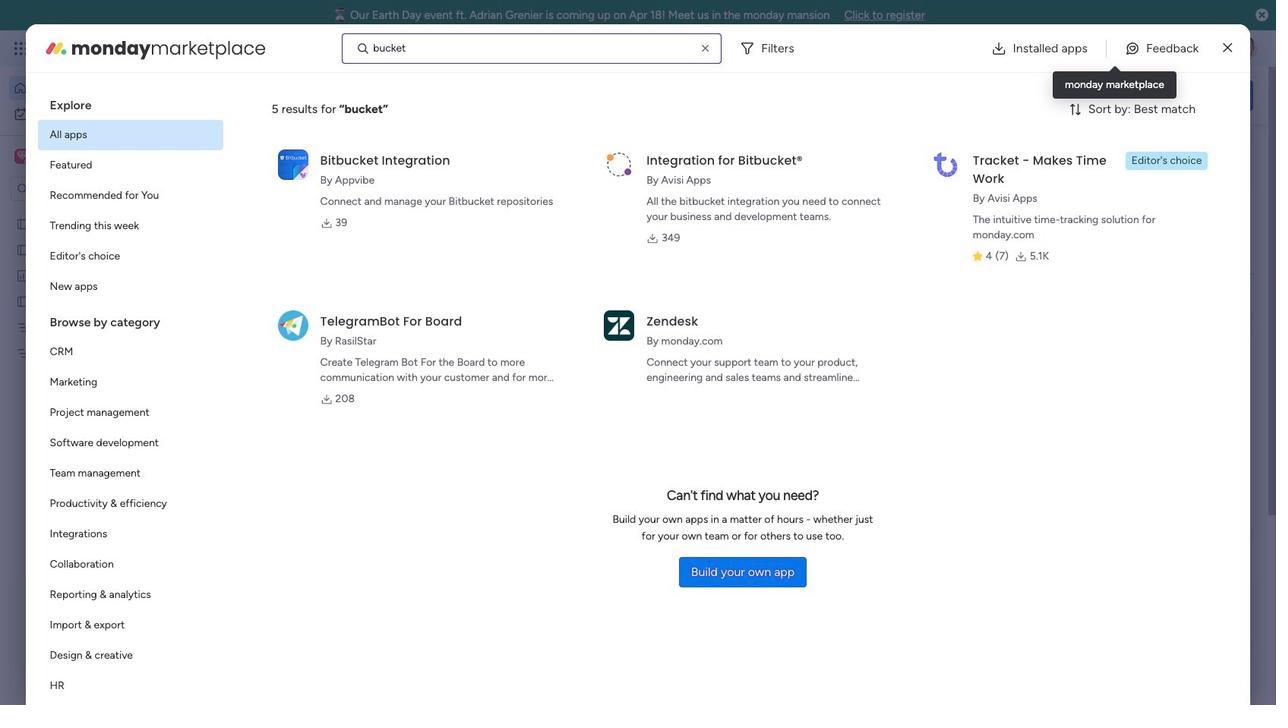 Task type: locate. For each thing, give the bounding box(es) containing it.
monday marketplace image right select product 'image'
[[44, 36, 68, 60]]

update feed image
[[1040, 41, 1055, 56]]

heading
[[38, 85, 223, 120], [38, 302, 223, 337]]

see plans image
[[252, 40, 266, 57]]

1 vertical spatial heading
[[38, 302, 223, 337]]

1 vertical spatial circle o image
[[1048, 250, 1058, 262]]

0 vertical spatial circle o image
[[1048, 212, 1058, 223]]

monday marketplace image left search everything image
[[1107, 41, 1122, 56]]

workspace selection element
[[14, 147, 127, 167]]

list box
[[38, 85, 223, 706], [0, 208, 194, 571]]

dapulse x slim image
[[1223, 39, 1232, 57]]

workspace image
[[14, 148, 30, 165], [17, 148, 27, 165]]

option
[[9, 76, 185, 100], [9, 102, 185, 126], [38, 120, 223, 150], [38, 150, 223, 181], [38, 181, 223, 211], [0, 210, 194, 213], [38, 211, 223, 242], [38, 242, 223, 272], [38, 272, 223, 302], [38, 337, 223, 368], [38, 368, 223, 398], [38, 398, 223, 428], [38, 428, 223, 459], [38, 459, 223, 489], [38, 489, 223, 520], [38, 520, 223, 550], [38, 550, 223, 580], [38, 580, 223, 611], [38, 611, 223, 641], [38, 641, 223, 671], [38, 671, 223, 702]]

notifications image
[[1006, 41, 1022, 56]]

2 image
[[1051, 31, 1065, 48]]

terry turtle image
[[1234, 36, 1258, 61]]

1 heading from the top
[[38, 85, 223, 120]]

select product image
[[14, 41, 29, 56]]

add to favorites image
[[450, 308, 466, 323]]

quick search results list box
[[235, 172, 989, 560]]

0 vertical spatial heading
[[38, 85, 223, 120]]

v2 user feedback image
[[1038, 87, 1049, 104]]

monday marketplace image
[[44, 36, 68, 60], [1107, 41, 1122, 56]]

1 circle o image from the top
[[1048, 212, 1058, 223]]

help image
[[1177, 41, 1192, 56]]

v2 bolt switch image
[[1156, 87, 1165, 104]]

2 vertical spatial public board image
[[254, 308, 270, 324]]

app logo image
[[278, 149, 308, 180], [604, 149, 634, 180], [930, 149, 961, 180], [278, 310, 308, 341], [604, 310, 634, 341]]

public board image
[[16, 216, 30, 231], [16, 242, 30, 257], [254, 308, 270, 324]]

component image
[[254, 332, 267, 345]]

circle o image
[[1048, 212, 1058, 223], [1048, 250, 1058, 262]]



Task type: describe. For each thing, give the bounding box(es) containing it.
dapulse x slim image
[[1230, 141, 1249, 159]]

2 heading from the top
[[38, 302, 223, 337]]

help center element
[[1025, 657, 1253, 706]]

getting started element
[[1025, 584, 1253, 645]]

Search in workspace field
[[32, 180, 127, 198]]

1 vertical spatial public board image
[[16, 242, 30, 257]]

1 horizontal spatial monday marketplace image
[[1107, 41, 1122, 56]]

2 circle o image from the top
[[1048, 250, 1058, 262]]

public dashboard image
[[16, 268, 30, 283]]

0 vertical spatial public board image
[[16, 216, 30, 231]]

0 horizontal spatial monday marketplace image
[[44, 36, 68, 60]]

2 workspace image from the left
[[17, 148, 27, 165]]

1 workspace image from the left
[[14, 148, 30, 165]]

public board image
[[16, 294, 30, 308]]

search everything image
[[1144, 41, 1159, 56]]



Task type: vqa. For each thing, say whether or not it's contained in the screenshot.
first Options image from the top of the page
no



